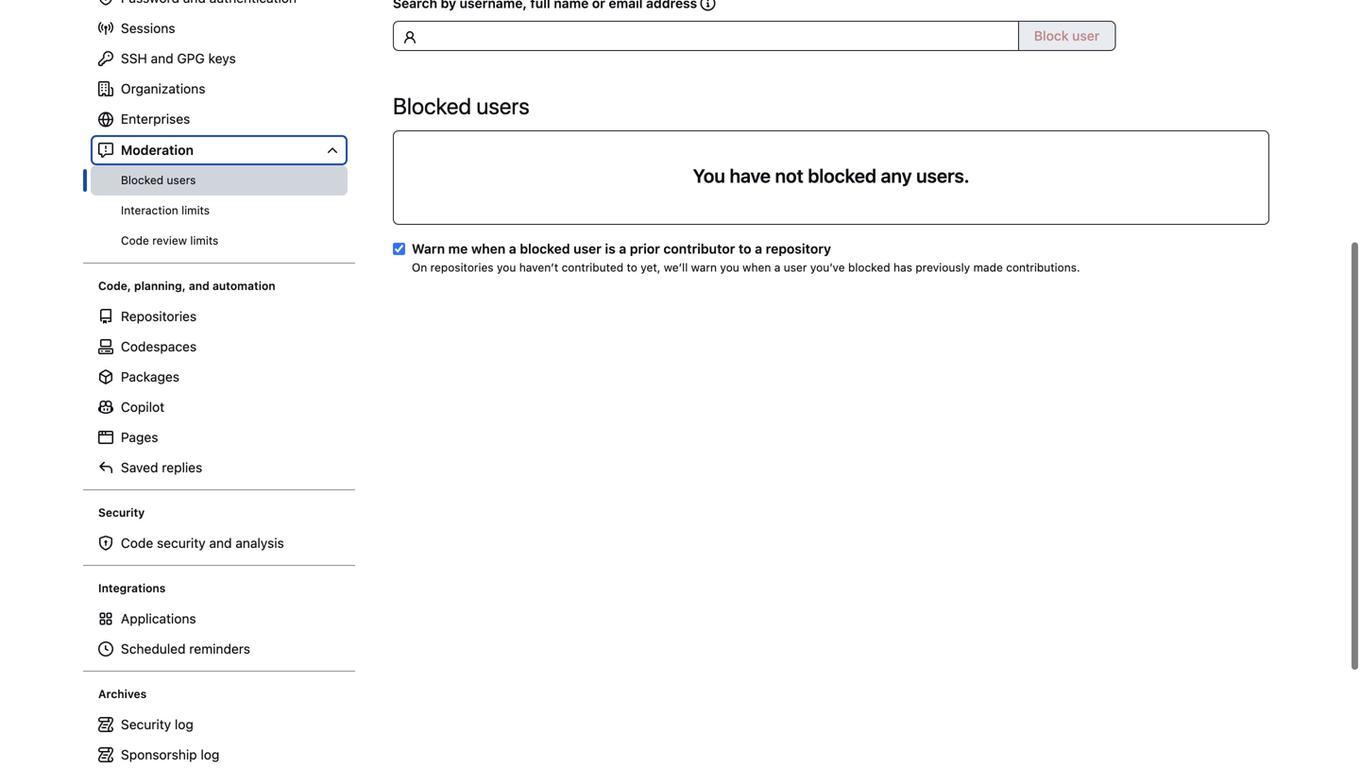 Task type: vqa. For each thing, say whether or not it's contained in the screenshot.
Lock image
no



Task type: describe. For each thing, give the bounding box(es) containing it.
0 vertical spatial blocked
[[393, 91, 472, 117]]

security for security
[[98, 504, 145, 517]]

code,
[[98, 277, 131, 291]]

organizations link
[[91, 72, 348, 102]]

Warn me when a blocked user is a prior contributor to a repository checkbox
[[393, 241, 405, 253]]

codespaces
[[121, 337, 197, 352]]

haven't
[[520, 259, 559, 272]]

repositories
[[431, 259, 494, 272]]

code for code review limits
[[121, 232, 149, 245]]

block
[[1035, 26, 1069, 42]]

log image for security
[[98, 715, 113, 731]]

moderation list
[[91, 163, 348, 254]]

security log link
[[91, 708, 348, 738]]

code review limits
[[121, 232, 219, 245]]

analysis
[[236, 533, 284, 549]]

planning,
[[134, 277, 186, 291]]

0 vertical spatial to
[[739, 239, 752, 255]]

scheduled reminders link
[[91, 632, 348, 662]]

organization image
[[98, 79, 113, 95]]

repositories link
[[91, 300, 348, 330]]

on
[[412, 259, 427, 272]]

have
[[730, 163, 771, 185]]

1 vertical spatial limits
[[190, 232, 219, 245]]

a down repository
[[775, 259, 781, 272]]

pages
[[121, 428, 158, 443]]

a right is
[[619, 239, 627, 255]]

report image
[[98, 141, 113, 156]]

archives list
[[91, 708, 348, 768]]

users inside moderation list
[[167, 172, 196, 185]]

integrations list
[[91, 602, 348, 662]]

globe image
[[98, 110, 113, 125]]

review
[[152, 232, 187, 245]]

reply image
[[98, 458, 113, 473]]

ssh and gpg keys
[[121, 49, 236, 64]]

organizations
[[121, 79, 206, 95]]

Block user search field
[[393, 0, 1270, 49]]

yet,
[[641, 259, 661, 272]]

code for code security and analysis
[[121, 533, 153, 549]]

a right "me"
[[509, 239, 517, 255]]

we'll
[[664, 259, 688, 272]]

0 horizontal spatial to
[[627, 259, 638, 272]]

interaction limits link
[[91, 194, 348, 224]]

enterprises link
[[91, 102, 348, 133]]

you
[[693, 163, 726, 185]]

reminders
[[189, 639, 250, 655]]

sponsorship log
[[121, 745, 220, 761]]

replies
[[162, 458, 203, 473]]

log for sponsorship log
[[201, 745, 220, 761]]

shield lock image inside code security and analysis link
[[98, 534, 113, 549]]

1 shield lock image from the top
[[98, 0, 113, 4]]

sessions
[[121, 18, 175, 34]]

block user button
[[1019, 19, 1116, 49]]

saved
[[121, 458, 158, 473]]

sessions link
[[91, 11, 348, 42]]

users.
[[917, 163, 970, 185]]

pages link
[[91, 421, 348, 451]]

0 vertical spatial when
[[472, 239, 506, 255]]

copilot link
[[91, 390, 348, 421]]

moderation
[[121, 140, 194, 156]]

previously
[[916, 259, 971, 272]]

repo image
[[98, 307, 113, 322]]

blocked users link
[[91, 163, 348, 194]]

you've
[[811, 259, 845, 272]]

0 vertical spatial blocked
[[808, 163, 877, 185]]

ssh and gpg keys link
[[91, 42, 348, 72]]

1 vertical spatial blocked
[[520, 239, 570, 255]]

and for planning,
[[189, 277, 210, 291]]

saved replies
[[121, 458, 203, 473]]

contributions.
[[1007, 259, 1081, 272]]

code security and analysis link
[[91, 526, 348, 557]]

chevron down image
[[325, 141, 340, 156]]

1 horizontal spatial blocked users
[[393, 91, 530, 117]]



Task type: locate. For each thing, give the bounding box(es) containing it.
blocked up interaction at the left top of the page
[[121, 172, 164, 185]]

repositories
[[121, 307, 197, 322]]

not
[[776, 163, 804, 185]]

code, planning, and automation list
[[91, 300, 348, 481]]

moderation button
[[91, 133, 348, 163]]

Search by username, full name or email address text field
[[393, 19, 1020, 49]]

blocked right not
[[808, 163, 877, 185]]

1 vertical spatial blocked users
[[121, 172, 196, 185]]

keys
[[208, 49, 236, 64]]

2 log image from the top
[[98, 746, 113, 761]]

you have not blocked any users.
[[693, 163, 970, 185]]

copilot image
[[98, 398, 113, 413]]

log image for sponsorship
[[98, 746, 113, 761]]

2 you from the left
[[721, 259, 740, 272]]

applications link
[[91, 602, 348, 632]]

blocked left has
[[849, 259, 891, 272]]

blocked down person image
[[393, 91, 472, 117]]

codespaces link
[[91, 330, 348, 360]]

code review limits link
[[91, 224, 348, 254]]

archives
[[98, 686, 147, 699]]

1 horizontal spatial to
[[739, 239, 752, 255]]

code
[[121, 232, 149, 245], [121, 533, 153, 549]]

1 vertical spatial blocked
[[121, 172, 164, 185]]

2 vertical spatial and
[[209, 533, 232, 549]]

ssh
[[121, 49, 147, 64]]

integrations
[[98, 580, 166, 593]]

packages link
[[91, 360, 348, 390]]

code, planning, and automation
[[98, 277, 276, 291]]

access list
[[91, 0, 348, 254]]

warn me when a blocked user is a prior contributor to a repository
[[412, 239, 832, 255]]

1 log image from the top
[[98, 715, 113, 731]]

blocked users inside moderation list
[[121, 172, 196, 185]]

1 vertical spatial log
[[201, 745, 220, 761]]

on repositories you haven't contributed to yet, we'll warn you when a user you've blocked has previously made contributions.
[[412, 259, 1081, 272]]

1 horizontal spatial you
[[721, 259, 740, 272]]

log image
[[98, 715, 113, 731], [98, 746, 113, 761]]

warn
[[412, 239, 445, 255]]

1 you from the left
[[497, 259, 516, 272]]

interaction
[[121, 202, 178, 215]]

user up contributed
[[574, 239, 602, 255]]

1 vertical spatial code
[[121, 533, 153, 549]]

to left yet,
[[627, 259, 638, 272]]

security for security log
[[121, 715, 171, 731]]

2 vertical spatial blocked
[[849, 259, 891, 272]]

shield lock image
[[98, 0, 113, 4], [98, 534, 113, 549]]

1 horizontal spatial log
[[201, 745, 220, 761]]

made
[[974, 259, 1004, 272]]

users
[[477, 91, 530, 117], [167, 172, 196, 185]]

log image down archives
[[98, 715, 113, 731]]

to up on repositories you haven't contributed to yet, we'll warn you when a user you've blocked has previously made contributions.
[[739, 239, 752, 255]]

1 vertical spatial users
[[167, 172, 196, 185]]

2 horizontal spatial user
[[1073, 26, 1100, 42]]

1 vertical spatial log image
[[98, 746, 113, 761]]

0 horizontal spatial users
[[167, 172, 196, 185]]

you left haven't
[[497, 259, 516, 272]]

contributor
[[664, 239, 736, 255]]

security inside archives list
[[121, 715, 171, 731]]

key image
[[98, 49, 113, 64]]

contributed
[[562, 259, 624, 272]]

codespaces image
[[98, 337, 113, 352]]

0 vertical spatial log image
[[98, 715, 113, 731]]

0 vertical spatial log
[[175, 715, 194, 731]]

0 vertical spatial security
[[98, 504, 145, 517]]

person image
[[403, 28, 418, 43]]

clock image
[[98, 640, 113, 655]]

0 horizontal spatial blocked users
[[121, 172, 196, 185]]

package image
[[98, 368, 113, 383]]

any
[[881, 163, 913, 185]]

when right "me"
[[472, 239, 506, 255]]

and
[[151, 49, 174, 64], [189, 277, 210, 291], [209, 533, 232, 549]]

user down repository
[[784, 259, 808, 272]]

0 vertical spatial and
[[151, 49, 174, 64]]

user inside button
[[1073, 26, 1100, 42]]

repository
[[766, 239, 832, 255]]

1 vertical spatial when
[[743, 259, 772, 272]]

0 vertical spatial blocked users
[[393, 91, 530, 117]]

browser image
[[98, 428, 113, 443]]

2 vertical spatial user
[[784, 259, 808, 272]]

1 vertical spatial to
[[627, 259, 638, 272]]

has
[[894, 259, 913, 272]]

interaction limits
[[121, 202, 210, 215]]

scheduled reminders
[[121, 639, 250, 655]]

1 horizontal spatial blocked
[[393, 91, 472, 117]]

2 shield lock image from the top
[[98, 534, 113, 549]]

blocked users down the moderation in the top of the page
[[121, 172, 196, 185]]

0 vertical spatial users
[[477, 91, 530, 117]]

0 horizontal spatial log
[[175, 715, 194, 731]]

log
[[175, 715, 194, 731], [201, 745, 220, 761]]

and up repositories "link"
[[189, 277, 210, 291]]

you
[[497, 259, 516, 272], [721, 259, 740, 272]]

when down repository
[[743, 259, 772, 272]]

and inside access list
[[151, 49, 174, 64]]

saved replies link
[[91, 451, 348, 481]]

blocked users
[[393, 91, 530, 117], [121, 172, 196, 185]]

0 horizontal spatial user
[[574, 239, 602, 255]]

enterprises
[[121, 109, 190, 125]]

shield lock image up broadcast image on the top left
[[98, 0, 113, 4]]

packages
[[121, 367, 180, 383]]

scheduled
[[121, 639, 186, 655]]

me
[[449, 239, 468, 255]]

1 horizontal spatial user
[[784, 259, 808, 272]]

and for security
[[209, 533, 232, 549]]

0 horizontal spatial when
[[472, 239, 506, 255]]

security down "reply" image
[[98, 504, 145, 517]]

blocked users down person image
[[393, 91, 530, 117]]

1 vertical spatial security
[[121, 715, 171, 731]]

limits
[[182, 202, 210, 215], [190, 232, 219, 245]]

a up on repositories you haven't contributed to yet, we'll warn you when a user you've blocked has previously made contributions.
[[755, 239, 763, 255]]

0 vertical spatial shield lock image
[[98, 0, 113, 4]]

1 horizontal spatial when
[[743, 259, 772, 272]]

sponsorship log link
[[91, 738, 348, 768]]

1 vertical spatial user
[[574, 239, 602, 255]]

copilot
[[121, 397, 165, 413]]

learn more about blocking a user image
[[701, 0, 716, 9]]

0 horizontal spatial you
[[497, 259, 516, 272]]

1 code from the top
[[121, 232, 149, 245]]

apps image
[[98, 610, 113, 625]]

a
[[509, 239, 517, 255], [619, 239, 627, 255], [755, 239, 763, 255], [775, 259, 781, 272]]

0 vertical spatial code
[[121, 232, 149, 245]]

is
[[605, 239, 616, 255]]

blocked up haven't
[[520, 239, 570, 255]]

2 code from the top
[[121, 533, 153, 549]]

gpg
[[177, 49, 205, 64]]

0 vertical spatial user
[[1073, 26, 1100, 42]]

prior
[[630, 239, 660, 255]]

1 vertical spatial and
[[189, 277, 210, 291]]

shield lock image up integrations
[[98, 534, 113, 549]]

blocked inside moderation list
[[121, 172, 164, 185]]

log down security log link on the bottom left
[[201, 745, 220, 761]]

you right warn
[[721, 259, 740, 272]]

security
[[157, 533, 206, 549]]

when
[[472, 239, 506, 255], [743, 259, 772, 272]]

1 vertical spatial shield lock image
[[98, 534, 113, 549]]

code left security
[[121, 533, 153, 549]]

user right block
[[1073, 26, 1100, 42]]

and right ssh
[[151, 49, 174, 64]]

log for security log
[[175, 715, 194, 731]]

security
[[98, 504, 145, 517], [121, 715, 171, 731]]

sponsorship
[[121, 745, 197, 761]]

1 horizontal spatial users
[[477, 91, 530, 117]]

code down interaction at the left top of the page
[[121, 232, 149, 245]]

blocked
[[808, 163, 877, 185], [520, 239, 570, 255], [849, 259, 891, 272]]

limits down the "blocked users" link
[[182, 202, 210, 215]]

0 horizontal spatial blocked
[[121, 172, 164, 185]]

user
[[1073, 26, 1100, 42], [574, 239, 602, 255], [784, 259, 808, 272]]

block user
[[1035, 26, 1100, 42]]

blocked
[[393, 91, 472, 117], [121, 172, 164, 185]]

warn
[[691, 259, 717, 272]]

limits down interaction limits link
[[190, 232, 219, 245]]

log image left sponsorship
[[98, 746, 113, 761]]

broadcast image
[[98, 19, 113, 34]]

0 vertical spatial limits
[[182, 202, 210, 215]]

code inside moderation list
[[121, 232, 149, 245]]

security up sponsorship
[[121, 715, 171, 731]]

to
[[739, 239, 752, 255], [627, 259, 638, 272]]

automation
[[213, 277, 276, 291]]

security log
[[121, 715, 194, 731]]

log up sponsorship log at left bottom
[[175, 715, 194, 731]]

code security and analysis
[[121, 533, 284, 549]]

applications
[[121, 609, 196, 625]]

and left analysis
[[209, 533, 232, 549]]



